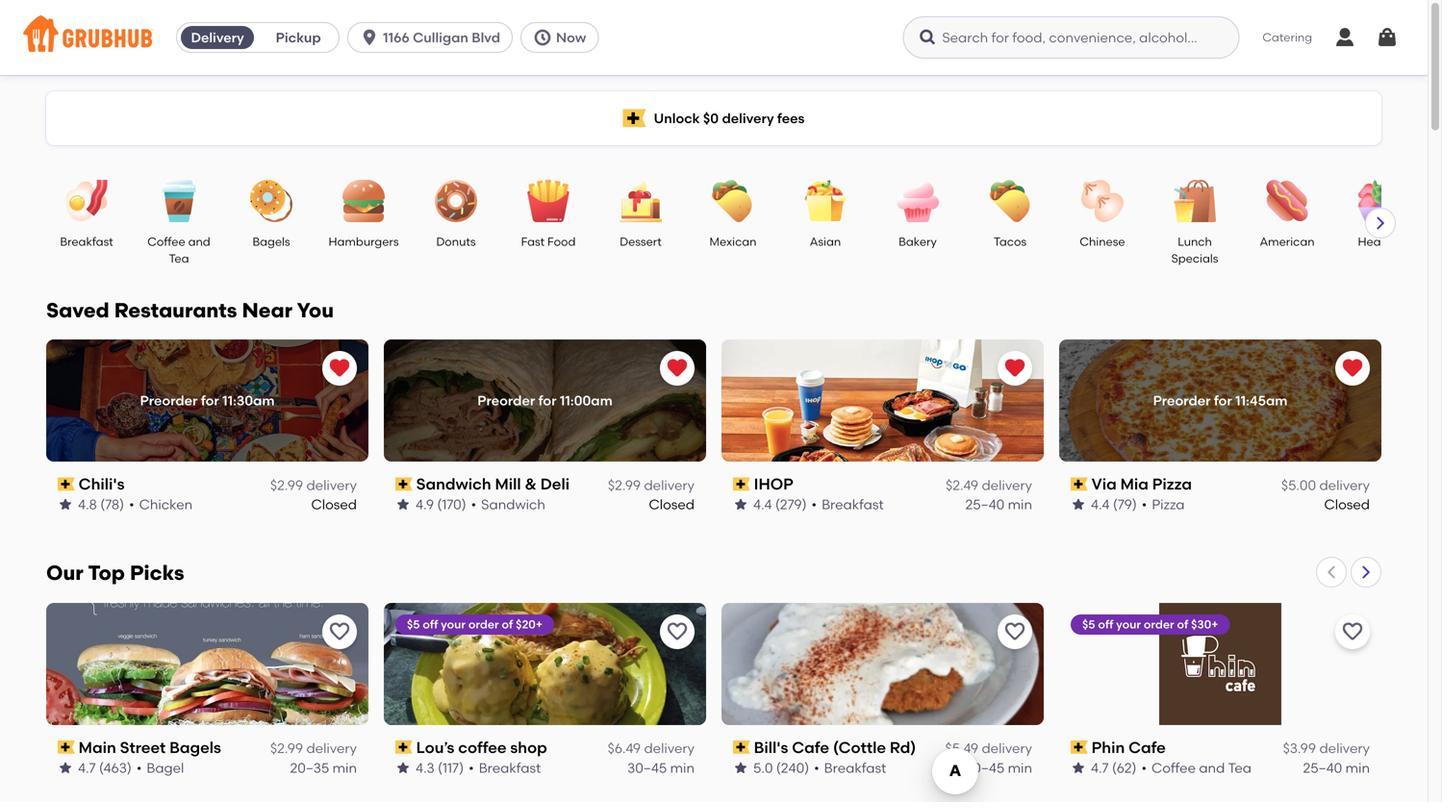 Task type: locate. For each thing, give the bounding box(es) containing it.
saved restaurant button
[[322, 351, 357, 386], [660, 351, 695, 386], [998, 351, 1032, 386], [1335, 351, 1370, 386]]

1 order from the left
[[468, 617, 499, 631]]

1 off from the left
[[423, 617, 438, 631]]

0 horizontal spatial saved restaurant image
[[666, 357, 689, 380]]

rd)
[[890, 738, 916, 757]]

cafe up (240)
[[792, 738, 829, 757]]

• for chili's
[[129, 496, 134, 513]]

4.7 for main street bagels
[[78, 760, 96, 776]]

2 your from the left
[[1116, 617, 1141, 631]]

$3.99
[[1283, 740, 1316, 757]]

saved restaurant image for sandwich mill & deli
[[666, 357, 689, 380]]

subscription pass image for lou's coffee shop
[[395, 741, 412, 754]]

your left $20+
[[441, 617, 466, 631]]

0 horizontal spatial order
[[468, 617, 499, 631]]

svg image inside now button
[[533, 28, 552, 47]]

phin cafe logo image
[[1159, 603, 1281, 725]]

25–40 min for ihop
[[965, 496, 1032, 513]]

2 horizontal spatial preorder
[[1153, 392, 1211, 409]]

0 horizontal spatial svg image
[[360, 28, 379, 47]]

our top picks
[[46, 561, 184, 585]]

0 vertical spatial pizza
[[1152, 475, 1192, 493]]

subscription pass image
[[1071, 477, 1088, 491], [395, 741, 412, 754], [733, 741, 750, 754], [1071, 741, 1088, 754]]

0 horizontal spatial 30–45 min
[[627, 760, 695, 776]]

subscription pass image left the phin
[[1071, 741, 1088, 754]]

subscription pass image left chili's
[[58, 477, 75, 491]]

fast food
[[521, 235, 576, 249]]

1 horizontal spatial 4.7
[[1091, 760, 1109, 776]]

star icon image left the 5.0
[[733, 761, 748, 776]]

1 vertical spatial pizza
[[1152, 496, 1185, 513]]

star icon image left 4.9
[[395, 497, 411, 512]]

$6.49 delivery
[[608, 740, 695, 757]]

bakery image
[[884, 180, 951, 222]]

• breakfast down coffee
[[469, 760, 541, 776]]

for
[[201, 392, 219, 409], [538, 392, 557, 409], [1214, 392, 1232, 409]]

coffee and tea image
[[145, 180, 213, 222]]

1 4.4 from the left
[[753, 496, 772, 513]]

star icon image left 4.4 (279) at bottom right
[[733, 497, 748, 512]]

pickup
[[276, 29, 321, 46]]

tea inside coffee and tea
[[169, 251, 189, 265]]

2 save this restaurant image from the left
[[666, 620, 689, 643]]

0 horizontal spatial and
[[188, 235, 210, 249]]

25–40 for phin cafe
[[1303, 760, 1342, 776]]

1 of from the left
[[502, 617, 513, 631]]

coffee right (62)
[[1152, 760, 1196, 776]]

hamburgers image
[[330, 180, 397, 222]]

2 save this restaurant button from the left
[[660, 615, 695, 649]]

4.4
[[753, 496, 772, 513], [1091, 496, 1110, 513]]

of
[[502, 617, 513, 631], [1177, 617, 1188, 631]]

breakfast down shop
[[479, 760, 541, 776]]

1 30–45 from the left
[[627, 760, 667, 776]]

$2.99 for main street bagels
[[270, 740, 303, 757]]

4.9
[[416, 496, 434, 513]]

star icon image left 4.8
[[58, 497, 73, 512]]

tacos image
[[976, 180, 1044, 222]]

delivery
[[191, 29, 244, 46]]

1 horizontal spatial saved restaurant image
[[1003, 357, 1026, 380]]

2 cafe from the left
[[1129, 738, 1166, 757]]

4.4 down via
[[1091, 496, 1110, 513]]

bill's cafe (cottle rd) logo image
[[721, 603, 1044, 725]]

star icon image
[[58, 497, 73, 512], [395, 497, 411, 512], [733, 497, 748, 512], [1071, 497, 1086, 512], [58, 761, 73, 776], [395, 761, 411, 776], [733, 761, 748, 776], [1071, 761, 1086, 776]]

• down street
[[136, 760, 142, 776]]

subscription pass image left via
[[1071, 477, 1088, 491]]

$5 for lou's
[[407, 617, 420, 631]]

catering button
[[1249, 16, 1326, 59]]

4 saved restaurant button from the left
[[1335, 351, 1370, 386]]

delivery for ihop
[[982, 477, 1032, 493]]

1 vertical spatial 25–40 min
[[1303, 760, 1370, 776]]

1 $5 from the left
[[407, 617, 420, 631]]

30–45 for bill's cafe (cottle rd)
[[965, 760, 1005, 776]]

25–40 down the $3.99 delivery
[[1303, 760, 1342, 776]]

0 horizontal spatial svg image
[[533, 28, 552, 47]]

culligan
[[413, 29, 468, 46]]

of for cafe
[[1177, 617, 1188, 631]]

(240)
[[776, 760, 809, 776]]

svg image right catering button
[[1333, 26, 1356, 49]]

order for coffee
[[468, 617, 499, 631]]

0 horizontal spatial $5
[[407, 617, 420, 631]]

$2.99 up 20–35
[[270, 740, 303, 757]]

4.4 for ihop
[[753, 496, 772, 513]]

2 $5 from the left
[[1082, 617, 1095, 631]]

2 4.4 from the left
[[1091, 496, 1110, 513]]

pizza up • pizza
[[1152, 475, 1192, 493]]

• breakfast for bill's cafe (cottle rd)
[[814, 760, 886, 776]]

4.7 down main
[[78, 760, 96, 776]]

min down $2.49 delivery
[[1008, 496, 1032, 513]]

$30+
[[1191, 617, 1218, 631]]

of left $30+
[[1177, 617, 1188, 631]]

for left 11:45am
[[1214, 392, 1232, 409]]

chicken
[[139, 496, 193, 513]]

save this restaurant image
[[1003, 620, 1026, 643]]

subscription pass image left ihop
[[733, 477, 750, 491]]

(463)
[[99, 760, 132, 776]]

1 horizontal spatial closed
[[649, 496, 695, 513]]

min down the $3.99 delivery
[[1345, 760, 1370, 776]]

1 horizontal spatial for
[[538, 392, 557, 409]]

star icon image for main street bagels
[[58, 761, 73, 776]]

2 pizza from the top
[[1152, 496, 1185, 513]]

subscription pass image for ihop
[[733, 477, 750, 491]]

0 horizontal spatial off
[[423, 617, 438, 631]]

breakfast image
[[53, 180, 120, 222]]

3 for from the left
[[1214, 392, 1232, 409]]

30–45 min down the $6.49 delivery
[[627, 760, 695, 776]]

donuts image
[[422, 180, 490, 222]]

1 horizontal spatial 25–40
[[1303, 760, 1342, 776]]

0 horizontal spatial for
[[201, 392, 219, 409]]

1 saved restaurant button from the left
[[322, 351, 357, 386]]

1 horizontal spatial svg image
[[918, 28, 937, 47]]

star icon image left the 4.3
[[395, 761, 411, 776]]

0 horizontal spatial 30–45
[[627, 760, 667, 776]]

cafe up (62)
[[1129, 738, 1166, 757]]

1 horizontal spatial your
[[1116, 617, 1141, 631]]

saved restaurant image
[[328, 357, 351, 380], [1341, 357, 1364, 380]]

• right (279)
[[811, 496, 817, 513]]

• right (78)
[[129, 496, 134, 513]]

• for lou's coffee shop
[[469, 760, 474, 776]]

cafe for phin
[[1129, 738, 1166, 757]]

breakfast for ihop
[[822, 496, 884, 513]]

picks
[[130, 561, 184, 585]]

breakfast for lou's coffee shop
[[479, 760, 541, 776]]

min down the $5.49 delivery
[[1008, 760, 1032, 776]]

lou's coffee shop
[[416, 738, 547, 757]]

1 closed from the left
[[311, 496, 357, 513]]

star icon image for bill's cafe (cottle rd)
[[733, 761, 748, 776]]

0 vertical spatial sandwich
[[416, 475, 491, 493]]

star icon image for lou's coffee shop
[[395, 761, 411, 776]]

delivery for via mia pizza
[[1319, 477, 1370, 493]]

1 4.7 from the left
[[78, 760, 96, 776]]

coffee inside coffee and tea
[[147, 235, 185, 249]]

2 off from the left
[[1098, 617, 1113, 631]]

1 horizontal spatial 25–40 min
[[1303, 760, 1370, 776]]

0 horizontal spatial closed
[[311, 496, 357, 513]]

30–45 down the $5.49 delivery
[[965, 760, 1005, 776]]

2 horizontal spatial for
[[1214, 392, 1232, 409]]

3 preorder from the left
[[1153, 392, 1211, 409]]

2 for from the left
[[538, 392, 557, 409]]

• breakfast for lou's coffee shop
[[469, 760, 541, 776]]

0 horizontal spatial cafe
[[792, 738, 829, 757]]

1 horizontal spatial order
[[1144, 617, 1174, 631]]

1 horizontal spatial tea
[[1228, 760, 1252, 776]]

25–40 min
[[965, 496, 1032, 513], [1303, 760, 1370, 776]]

3 saved restaurant button from the left
[[998, 351, 1032, 386]]

order left $30+
[[1144, 617, 1174, 631]]

0 horizontal spatial 4.4
[[753, 496, 772, 513]]

pizza down via mia pizza
[[1152, 496, 1185, 513]]

subscription pass image
[[58, 477, 75, 491], [395, 477, 412, 491], [733, 477, 750, 491], [58, 741, 75, 754]]

preorder left 11:30am
[[140, 392, 198, 409]]

0 vertical spatial and
[[188, 235, 210, 249]]

caret right icon image right caret left icon
[[1358, 565, 1374, 580]]

2 of from the left
[[1177, 617, 1188, 631]]

0 horizontal spatial preorder
[[140, 392, 198, 409]]

svg image
[[1333, 26, 1356, 49], [533, 28, 552, 47]]

preorder left 11:00am
[[477, 392, 535, 409]]

star icon image left 4.7 (463)
[[58, 761, 73, 776]]

1 cafe from the left
[[792, 738, 829, 757]]

30–45 min
[[627, 760, 695, 776], [965, 760, 1032, 776]]

closed for sandwich mill & deli
[[649, 496, 695, 513]]

4.7
[[78, 760, 96, 776], [1091, 760, 1109, 776]]

4.4 (279)
[[753, 496, 807, 513]]

2 horizontal spatial closed
[[1324, 496, 1370, 513]]

1 vertical spatial caret right icon image
[[1358, 565, 1374, 580]]

1166
[[383, 29, 410, 46]]

3 closed from the left
[[1324, 496, 1370, 513]]

$0
[[703, 110, 719, 126]]

your
[[441, 617, 466, 631], [1116, 617, 1141, 631]]

save this restaurant button
[[322, 615, 357, 649], [660, 615, 695, 649], [998, 615, 1032, 649], [1335, 615, 1370, 649]]

0 vertical spatial caret right icon image
[[1373, 215, 1388, 231]]

min for ihop
[[1008, 496, 1032, 513]]

subscription pass image left main
[[58, 741, 75, 754]]

$2.49
[[946, 477, 978, 493]]

saved restaurants near you
[[46, 298, 334, 323]]

• right (62)
[[1141, 760, 1147, 776]]

4.4 down ihop
[[753, 496, 772, 513]]

asian
[[810, 235, 841, 249]]

2 30–45 min from the left
[[965, 760, 1032, 776]]

1 horizontal spatial of
[[1177, 617, 1188, 631]]

3 save this restaurant image from the left
[[1341, 620, 1364, 643]]

0 vertical spatial coffee
[[147, 235, 185, 249]]

bill's cafe (cottle rd)
[[754, 738, 916, 757]]

1 pizza from the top
[[1152, 475, 1192, 493]]

1 30–45 min from the left
[[627, 760, 695, 776]]

save this restaurant image
[[328, 620, 351, 643], [666, 620, 689, 643], [1341, 620, 1364, 643]]

• breakfast down (cottle
[[814, 760, 886, 776]]

delivery for main street bagels
[[306, 740, 357, 757]]

1 horizontal spatial 30–45 min
[[965, 760, 1032, 776]]

bagels down bagels image
[[252, 235, 290, 249]]

1 for from the left
[[201, 392, 219, 409]]

for left 11:30am
[[201, 392, 219, 409]]

$20+
[[516, 617, 543, 631]]

caret right icon image
[[1373, 215, 1388, 231], [1358, 565, 1374, 580]]

$2.99 right 'deli'
[[608, 477, 641, 493]]

chili's
[[79, 475, 125, 493]]

healthy
[[1358, 235, 1401, 249]]

• chicken
[[129, 496, 193, 513]]

$2.99 delivery for chili's
[[270, 477, 357, 493]]

1 horizontal spatial off
[[1098, 617, 1113, 631]]

$5 off your order of $30+
[[1082, 617, 1218, 631]]

• coffee and tea
[[1141, 760, 1252, 776]]

subscription pass image left lou's
[[395, 741, 412, 754]]

0 horizontal spatial 25–40 min
[[965, 496, 1032, 513]]

lunch specials image
[[1161, 180, 1228, 222]]

off
[[423, 617, 438, 631], [1098, 617, 1113, 631]]

delivery for phin cafe
[[1319, 740, 1370, 757]]

pizza
[[1152, 475, 1192, 493], [1152, 496, 1185, 513]]

0 vertical spatial bagels
[[252, 235, 290, 249]]

min right 20–35
[[332, 760, 357, 776]]

2 horizontal spatial save this restaurant image
[[1341, 620, 1364, 643]]

25–40 down $2.49 delivery
[[965, 496, 1005, 513]]

preorder
[[140, 392, 198, 409], [477, 392, 535, 409], [1153, 392, 1211, 409]]

delivery
[[722, 110, 774, 126], [306, 477, 357, 493], [644, 477, 695, 493], [982, 477, 1032, 493], [1319, 477, 1370, 493], [306, 740, 357, 757], [644, 740, 695, 757], [982, 740, 1032, 757], [1319, 740, 1370, 757]]

2 preorder from the left
[[477, 392, 535, 409]]

min for lou's coffee shop
[[670, 760, 695, 776]]

1 horizontal spatial 30–45
[[965, 760, 1005, 776]]

and down coffee and tea image
[[188, 235, 210, 249]]

0 horizontal spatial your
[[441, 617, 466, 631]]

1 your from the left
[[441, 617, 466, 631]]

4.8
[[78, 496, 97, 513]]

subscription pass image left bill's
[[733, 741, 750, 754]]

sandwich up (170)
[[416, 475, 491, 493]]

0 horizontal spatial of
[[502, 617, 513, 631]]

lou's coffee shop logo image
[[384, 603, 706, 725]]

2 4.7 from the left
[[1091, 760, 1109, 776]]

1 vertical spatial coffee
[[1152, 760, 1196, 776]]

min for phin cafe
[[1345, 760, 1370, 776]]

• right (79)
[[1142, 496, 1147, 513]]

25–40 min down $2.49 delivery
[[965, 496, 1032, 513]]

svg image
[[1376, 26, 1399, 49], [360, 28, 379, 47], [918, 28, 937, 47]]

fees
[[777, 110, 805, 126]]

off for phin cafe
[[1098, 617, 1113, 631]]

1 saved restaurant image from the left
[[328, 357, 351, 380]]

star icon image for via mia pizza
[[1071, 497, 1086, 512]]

main
[[79, 738, 116, 757]]

2 closed from the left
[[649, 496, 695, 513]]

1 preorder from the left
[[140, 392, 198, 409]]

breakfast down (cottle
[[824, 760, 886, 776]]

of for coffee
[[502, 617, 513, 631]]

11:30am
[[222, 392, 275, 409]]

1 vertical spatial 25–40
[[1303, 760, 1342, 776]]

of left $20+
[[502, 617, 513, 631]]

$2.99 for chili's
[[270, 477, 303, 493]]

order left $20+
[[468, 617, 499, 631]]

your left $30+
[[1116, 617, 1141, 631]]

2 order from the left
[[1144, 617, 1174, 631]]

1 horizontal spatial $5
[[1082, 617, 1095, 631]]

1 horizontal spatial 4.4
[[1091, 496, 1110, 513]]

• for ihop
[[811, 496, 817, 513]]

1 horizontal spatial cafe
[[1129, 738, 1166, 757]]

25–40 for ihop
[[965, 496, 1005, 513]]

4.7 (463)
[[78, 760, 132, 776]]

(cottle
[[833, 738, 886, 757]]

1 saved restaurant image from the left
[[666, 357, 689, 380]]

1 vertical spatial bagels
[[169, 738, 221, 757]]

fast food image
[[515, 180, 582, 222]]

4.7 for phin cafe
[[1091, 760, 1109, 776]]

for left 11:00am
[[538, 392, 557, 409]]

0 horizontal spatial 4.7
[[78, 760, 96, 776]]

breakfast
[[60, 235, 113, 249], [822, 496, 884, 513], [479, 760, 541, 776], [824, 760, 886, 776]]

1 horizontal spatial preorder
[[477, 392, 535, 409]]

1 horizontal spatial and
[[1199, 760, 1225, 776]]

star icon image left the 4.7 (62)
[[1071, 761, 1086, 776]]

• breakfast right (279)
[[811, 496, 884, 513]]

cafe for bill's
[[792, 738, 829, 757]]

0 vertical spatial 25–40 min
[[965, 496, 1032, 513]]

2 horizontal spatial svg image
[[1376, 26, 1399, 49]]

coffee down coffee and tea image
[[147, 235, 185, 249]]

1 vertical spatial tea
[[1228, 760, 1252, 776]]

sandwich down mill on the left
[[481, 496, 545, 513]]

• for phin cafe
[[1141, 760, 1147, 776]]

$6.49
[[608, 740, 641, 757]]

0 horizontal spatial tea
[[169, 251, 189, 265]]

25–40 min down the $3.99 delivery
[[1303, 760, 1370, 776]]

and right (62)
[[1199, 760, 1225, 776]]

save this restaurant image for lou's
[[666, 620, 689, 643]]

4.7 down the phin
[[1091, 760, 1109, 776]]

saved restaurant button for ihop
[[998, 351, 1032, 386]]

for for chili's
[[201, 392, 219, 409]]

mexican image
[[699, 180, 767, 222]]

chinese image
[[1069, 180, 1136, 222]]

2 saved restaurant image from the left
[[1341, 357, 1364, 380]]

$5
[[407, 617, 420, 631], [1082, 617, 1095, 631]]

coffee
[[147, 235, 185, 249], [1152, 760, 1196, 776]]

0 horizontal spatial saved restaurant image
[[328, 357, 351, 380]]

delivery for bill's cafe (cottle rd)
[[982, 740, 1032, 757]]

star icon image left 4.4 (79)
[[1071, 497, 1086, 512]]

your for lou's
[[441, 617, 466, 631]]

lunch
[[1178, 235, 1212, 249]]

0 horizontal spatial coffee
[[147, 235, 185, 249]]

2 30–45 from the left
[[965, 760, 1005, 776]]

min down the $6.49 delivery
[[670, 760, 695, 776]]

0 horizontal spatial 25–40
[[965, 496, 1005, 513]]

• right (117)
[[469, 760, 474, 776]]

(79)
[[1113, 496, 1137, 513]]

svg image left 'now'
[[533, 28, 552, 47]]

0 vertical spatial tea
[[169, 251, 189, 265]]

saved restaurant image
[[666, 357, 689, 380], [1003, 357, 1026, 380]]

$2.99
[[270, 477, 303, 493], [608, 477, 641, 493], [270, 740, 303, 757]]

caret left icon image
[[1324, 565, 1339, 580]]

0 horizontal spatial save this restaurant image
[[328, 620, 351, 643]]

2 saved restaurant button from the left
[[660, 351, 695, 386]]

2 saved restaurant image from the left
[[1003, 357, 1026, 380]]

breakfast right (279)
[[822, 496, 884, 513]]

caret right icon image up healthy
[[1373, 215, 1388, 231]]

30–45 down the $6.49 delivery
[[627, 760, 667, 776]]

bagels up bagel
[[169, 738, 221, 757]]

1 vertical spatial sandwich
[[481, 496, 545, 513]]

asian image
[[792, 180, 859, 222]]

and
[[188, 235, 210, 249], [1199, 760, 1225, 776]]

subscription pass image left sandwich mill & deli
[[395, 477, 412, 491]]

cafe
[[792, 738, 829, 757], [1129, 738, 1166, 757]]

bagels image
[[238, 180, 305, 222]]

$5 for phin
[[1082, 617, 1095, 631]]

your for phin
[[1116, 617, 1141, 631]]

• for via mia pizza
[[1142, 496, 1147, 513]]

1 horizontal spatial save this restaurant image
[[666, 620, 689, 643]]

bagels
[[252, 235, 290, 249], [169, 738, 221, 757]]

30–45 min down the $5.49 delivery
[[965, 760, 1032, 776]]

• right (240)
[[814, 760, 819, 776]]

preorder left 11:45am
[[1153, 392, 1211, 409]]

1 horizontal spatial coffee
[[1152, 760, 1196, 776]]

$2.99 down 11:30am
[[270, 477, 303, 493]]

delivery button
[[177, 22, 258, 53]]

25–40
[[965, 496, 1005, 513], [1303, 760, 1342, 776]]

0 vertical spatial 25–40
[[965, 496, 1005, 513]]

0 horizontal spatial bagels
[[169, 738, 221, 757]]

• right (170)
[[471, 496, 476, 513]]

saved restaurant image for via mia pizza
[[1341, 357, 1364, 380]]

1 horizontal spatial saved restaurant image
[[1341, 357, 1364, 380]]



Task type: describe. For each thing, give the bounding box(es) containing it.
via mia pizza
[[1092, 475, 1192, 493]]

phin cafe
[[1092, 738, 1166, 757]]

(117)
[[438, 760, 464, 776]]

ihop
[[754, 475, 793, 493]]

saved restaurant button for sandwich mill & deli
[[660, 351, 695, 386]]

main street bagels logo image
[[46, 603, 368, 725]]

4.4 for via mia pizza
[[1091, 496, 1110, 513]]

preorder for 11:00am
[[477, 392, 613, 409]]

star icon image for ihop
[[733, 497, 748, 512]]

(62)
[[1112, 760, 1137, 776]]

1 horizontal spatial svg image
[[1333, 26, 1356, 49]]

30–45 min for bill's cafe (cottle rd)
[[965, 760, 1032, 776]]

and inside coffee and tea
[[188, 235, 210, 249]]

• sandwich
[[471, 496, 545, 513]]

delivery for lou's coffee shop
[[644, 740, 695, 757]]

5.0 (240)
[[753, 760, 809, 776]]

near
[[242, 298, 292, 323]]

&
[[525, 475, 537, 493]]

bakery
[[899, 235, 937, 249]]

20–35 min
[[290, 760, 357, 776]]

1 save this restaurant button from the left
[[322, 615, 357, 649]]

now
[[556, 29, 586, 46]]

closed for chili's
[[311, 496, 357, 513]]

shop
[[510, 738, 547, 757]]

1 save this restaurant image from the left
[[328, 620, 351, 643]]

svg image inside 1166 culligan blvd button
[[360, 28, 379, 47]]

subscription pass image for via mia pizza
[[1071, 477, 1088, 491]]

saved
[[46, 298, 109, 323]]

mill
[[495, 475, 521, 493]]

1 horizontal spatial bagels
[[252, 235, 290, 249]]

min for main street bagels
[[332, 760, 357, 776]]

star icon image for phin cafe
[[1071, 761, 1086, 776]]

• for main street bagels
[[136, 760, 142, 776]]

star icon image for chili's
[[58, 497, 73, 512]]

american
[[1260, 235, 1315, 249]]

• breakfast for ihop
[[811, 496, 884, 513]]

• for sandwich mill & deli
[[471, 496, 476, 513]]

breakfast for bill's cafe (cottle rd)
[[824, 760, 886, 776]]

delivery for chili's
[[306, 477, 357, 493]]

bagel
[[147, 760, 184, 776]]

save this restaurant image for phin
[[1341, 620, 1364, 643]]

preorder for 11:30am
[[140, 392, 275, 409]]

american image
[[1253, 180, 1321, 222]]

coffee and tea
[[147, 235, 210, 265]]

specials
[[1171, 251, 1218, 265]]

25–40 min for phin cafe
[[1303, 760, 1370, 776]]

4.8 (78)
[[78, 496, 124, 513]]

4.7 (62)
[[1091, 760, 1137, 776]]

• bagel
[[136, 760, 184, 776]]

grubhub plus flag logo image
[[623, 109, 646, 127]]

$5.49
[[945, 740, 978, 757]]

deli
[[540, 475, 570, 493]]

closed for via mia pizza
[[1324, 496, 1370, 513]]

1166 culligan blvd
[[383, 29, 500, 46]]

30–45 min for lou's coffee shop
[[627, 760, 695, 776]]

food
[[547, 235, 576, 249]]

saved restaurant button for via mia pizza
[[1335, 351, 1370, 386]]

$3.99 delivery
[[1283, 740, 1370, 757]]

saved restaurant button for chili's
[[322, 351, 357, 386]]

for for via mia pizza
[[1214, 392, 1232, 409]]

4.3 (117)
[[416, 760, 464, 776]]

saved restaurant image for chili's
[[328, 357, 351, 380]]

11:45am
[[1235, 392, 1288, 409]]

for for sandwich mill & deli
[[538, 392, 557, 409]]

30–45 for lou's coffee shop
[[627, 760, 667, 776]]

4.3
[[416, 760, 435, 776]]

• pizza
[[1142, 496, 1185, 513]]

order for cafe
[[1144, 617, 1174, 631]]

min for bill's cafe (cottle rd)
[[1008, 760, 1032, 776]]

$2.99 for sandwich mill & deli
[[608, 477, 641, 493]]

dessert
[[620, 235, 662, 249]]

our
[[46, 561, 83, 585]]

blvd
[[472, 29, 500, 46]]

now button
[[520, 22, 606, 53]]

(78)
[[100, 496, 124, 513]]

preorder for sandwich mill & deli
[[477, 392, 535, 409]]

subscription pass image for chili's
[[58, 477, 75, 491]]

(279)
[[775, 496, 807, 513]]

fast
[[521, 235, 545, 249]]

$5.49 delivery
[[945, 740, 1032, 757]]

lou's
[[416, 738, 454, 757]]

donuts
[[436, 235, 476, 249]]

5.0
[[753, 760, 773, 776]]

$5.00 delivery
[[1281, 477, 1370, 493]]

dessert image
[[607, 180, 674, 222]]

ihop logo image
[[721, 340, 1044, 462]]

top
[[88, 561, 125, 585]]

sandwich mill & deli
[[416, 475, 570, 493]]

(170)
[[437, 496, 466, 513]]

preorder for via mia pizza
[[1153, 392, 1211, 409]]

star icon image for sandwich mill & deli
[[395, 497, 411, 512]]

bill's
[[754, 738, 788, 757]]

subscription pass image for bill's cafe (cottle rd)
[[733, 741, 750, 754]]

$2.99 delivery for main street bagels
[[270, 740, 357, 757]]

saved restaurant image for ihop
[[1003, 357, 1026, 380]]

tacos
[[994, 235, 1027, 249]]

breakfast down the breakfast image
[[60, 235, 113, 249]]

$2.99 delivery for sandwich mill & deli
[[608, 477, 695, 493]]

4 save this restaurant button from the left
[[1335, 615, 1370, 649]]

phin
[[1092, 738, 1125, 757]]

healthy image
[[1346, 180, 1413, 222]]

4.4 (79)
[[1091, 496, 1137, 513]]

street
[[120, 738, 166, 757]]

preorder for chili's
[[140, 392, 198, 409]]

1166 culligan blvd button
[[347, 22, 520, 53]]

Search for food, convenience, alcohol... search field
[[903, 16, 1239, 59]]

4.9 (170)
[[416, 496, 466, 513]]

unlock $0 delivery fees
[[654, 110, 805, 126]]

subscription pass image for sandwich mill & deli
[[395, 477, 412, 491]]

pickup button
[[258, 22, 339, 53]]

via
[[1092, 475, 1117, 493]]

you
[[297, 298, 334, 323]]

subscription pass image for phin cafe
[[1071, 741, 1088, 754]]

chinese
[[1080, 235, 1125, 249]]

preorder for 11:45am
[[1153, 392, 1288, 409]]

1 vertical spatial and
[[1199, 760, 1225, 776]]

$5.00
[[1281, 477, 1316, 493]]

main navigation navigation
[[0, 0, 1428, 75]]

$2.49 delivery
[[946, 477, 1032, 493]]

subscription pass image for main street bagels
[[58, 741, 75, 754]]

hamburgers
[[328, 235, 399, 249]]

delivery for sandwich mill & deli
[[644, 477, 695, 493]]

catering
[[1262, 30, 1312, 44]]

3 save this restaurant button from the left
[[998, 615, 1032, 649]]

off for lou's coffee shop
[[423, 617, 438, 631]]

• for bill's cafe (cottle rd)
[[814, 760, 819, 776]]

coffee
[[458, 738, 507, 757]]

11:00am
[[560, 392, 613, 409]]

unlock
[[654, 110, 700, 126]]

mia
[[1120, 475, 1149, 493]]

restaurants
[[114, 298, 237, 323]]



Task type: vqa. For each thing, say whether or not it's contained in the screenshot.
(286)
no



